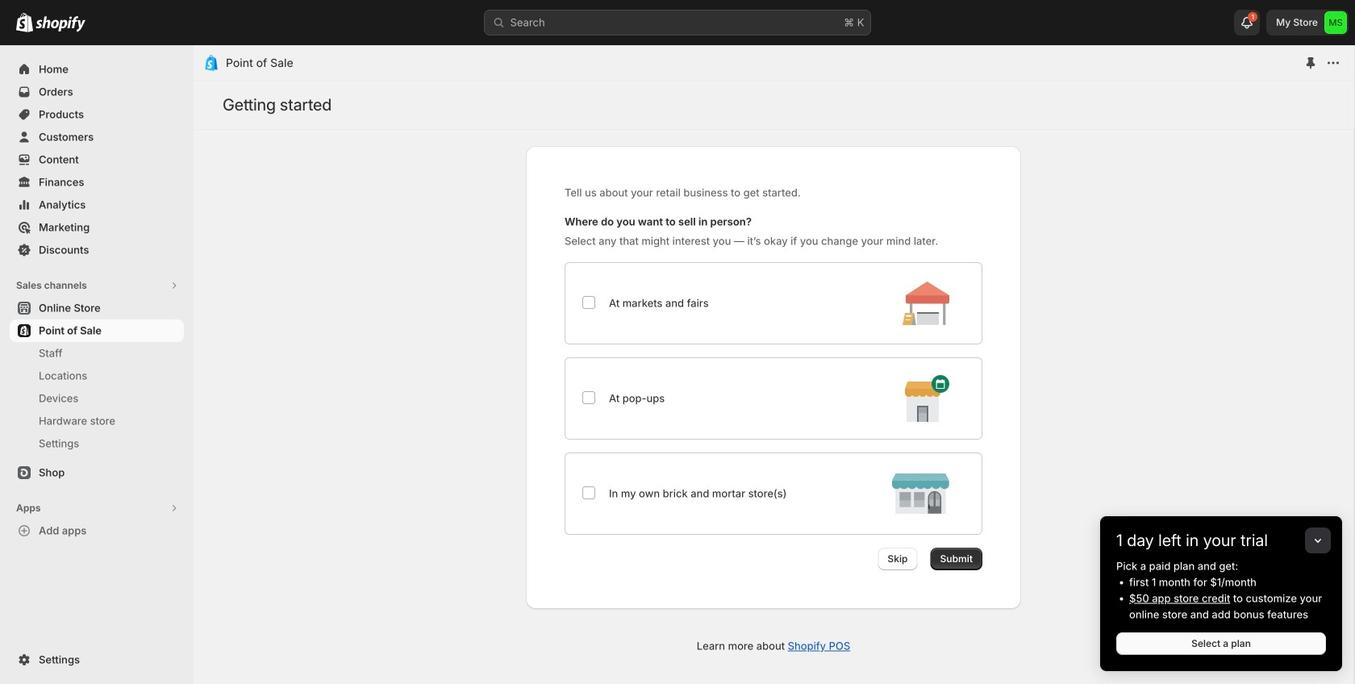Task type: vqa. For each thing, say whether or not it's contained in the screenshot.
'Reached'
no



Task type: describe. For each thing, give the bounding box(es) containing it.
icon for point of sale image
[[203, 55, 220, 71]]

my store image
[[1325, 11, 1348, 34]]



Task type: locate. For each thing, give the bounding box(es) containing it.
shopify image
[[36, 16, 86, 32]]

shopify image
[[16, 13, 33, 32]]

fullscreen dialog
[[194, 45, 1355, 684]]



